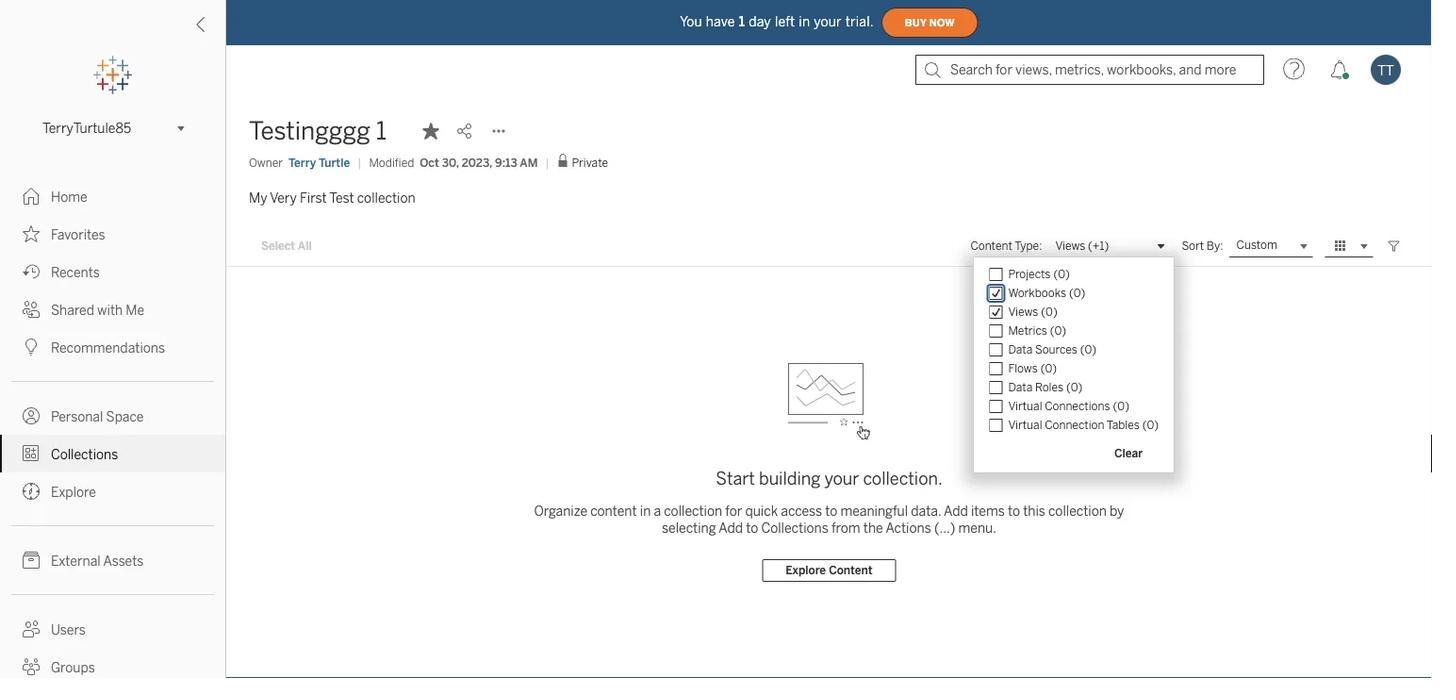 Task type: describe. For each thing, give the bounding box(es) containing it.
start building your collection.
[[716, 469, 943, 489]]

private
[[572, 156, 608, 170]]

collections link
[[0, 435, 225, 473]]

clear
[[1115, 447, 1144, 461]]

( up sources
[[1051, 324, 1055, 338]]

0 right 'tables'
[[1148, 418, 1155, 432]]

navigation panel element
[[0, 57, 225, 678]]

0 right sources
[[1085, 343, 1093, 357]]

users
[[51, 622, 86, 638]]

groups link
[[0, 648, 225, 678]]

metrics
[[1009, 324, 1048, 338]]

personal space
[[51, 409, 144, 425]]

favorites link
[[0, 215, 225, 253]]

modified
[[369, 156, 414, 169]]

my very first test collection
[[249, 190, 416, 206]]

personal space link
[[0, 397, 225, 435]]

turtle
[[319, 156, 350, 169]]

for
[[726, 503, 743, 519]]

2023,
[[462, 156, 492, 169]]

first
[[300, 190, 327, 206]]

all
[[298, 239, 312, 253]]

by:
[[1207, 239, 1224, 253]]

projects ( 0 ) workbooks ( 0 ) views ( 0 ) metrics ( 0 ) data sources ( 0 ) flows ( 0 ) data roles ( 0 ) virtual connections ( 0 ) virtual connection tables ( 0 )
[[1009, 267, 1160, 432]]

0 horizontal spatial to
[[746, 520, 759, 536]]

main navigation. press the up and down arrow keys to access links. element
[[0, 177, 225, 678]]

views inside projects ( 0 ) workbooks ( 0 ) views ( 0 ) metrics ( 0 ) data sources ( 0 ) flows ( 0 ) data roles ( 0 ) virtual connections ( 0 ) virtual connection tables ( 0 )
[[1009, 305, 1039, 319]]

left
[[775, 14, 796, 29]]

terryturtule85 button
[[35, 117, 191, 140]]

0 horizontal spatial add
[[719, 520, 743, 536]]

this
[[1024, 503, 1046, 519]]

2 data from the top
[[1009, 381, 1033, 394]]

0 up 'tables'
[[1118, 399, 1126, 413]]

0 vertical spatial content
[[971, 239, 1013, 253]]

) down views (+1)
[[1066, 267, 1071, 281]]

shared with me link
[[0, 291, 225, 328]]

) up connections
[[1079, 381, 1083, 394]]

1 vertical spatial your
[[825, 469, 860, 489]]

trial.
[[846, 14, 874, 29]]

sources
[[1036, 343, 1078, 357]]

have
[[706, 14, 736, 29]]

collections inside organize content in a collection for quick access to meaningful data. add items to this collection by selecting add to collections from the actions (...) menu.
[[762, 520, 829, 536]]

organize
[[535, 503, 588, 519]]

personal
[[51, 409, 103, 425]]

tables
[[1107, 418, 1140, 432]]

sort by:
[[1182, 239, 1224, 253]]

me
[[126, 302, 145, 318]]

2 horizontal spatial to
[[1008, 503, 1021, 519]]

buy
[[905, 17, 927, 29]]

my
[[249, 190, 268, 206]]

views inside popup button
[[1056, 239, 1086, 253]]

30,
[[442, 156, 459, 169]]

) down workbooks
[[1054, 305, 1058, 319]]

quick
[[746, 503, 778, 519]]

clear button
[[1092, 442, 1167, 465]]

menu.
[[959, 520, 997, 536]]

building
[[759, 469, 821, 489]]

projects
[[1009, 267, 1051, 281]]

1 horizontal spatial add
[[944, 503, 969, 519]]

0 up connections
[[1071, 381, 1079, 394]]

2 | from the left
[[546, 156, 550, 169]]

very
[[270, 190, 297, 206]]

test
[[330, 190, 354, 206]]

organize content in a collection for quick access to meaningful data. add items to this collection by selecting add to collections from the actions (...) menu.
[[535, 503, 1125, 536]]

collection for a
[[664, 503, 723, 519]]

terry
[[289, 156, 316, 169]]

data.
[[911, 503, 942, 519]]

selecting
[[662, 520, 717, 536]]

terry turtle link
[[289, 154, 350, 171]]

users link
[[0, 610, 225, 648]]

select all button
[[249, 235, 324, 257]]

oct
[[420, 156, 439, 169]]

recommendations
[[51, 340, 165, 356]]

( up 'tables'
[[1114, 399, 1118, 413]]

groups
[[51, 660, 95, 675]]

explore content button
[[763, 559, 897, 582]]

meaningful
[[841, 503, 909, 519]]

shared with me
[[51, 302, 145, 318]]

buy now
[[905, 17, 955, 29]]

the
[[864, 520, 884, 536]]

content type: group
[[982, 265, 1167, 435]]

( right workbooks
[[1070, 286, 1074, 300]]

terryturtule85
[[42, 121, 131, 136]]

9:13
[[495, 156, 518, 169]]

1 | from the left
[[358, 156, 362, 169]]

am
[[520, 156, 538, 169]]

0 horizontal spatial 1
[[376, 117, 387, 146]]

explore for explore
[[51, 484, 96, 500]]

testingggg 1
[[249, 117, 387, 146]]

(...)
[[935, 520, 956, 536]]

a
[[654, 503, 661, 519]]

( right flows
[[1041, 362, 1046, 375]]

actions
[[886, 520, 932, 536]]



Task type: locate. For each thing, give the bounding box(es) containing it.
0 horizontal spatial collection
[[357, 190, 416, 206]]

0 horizontal spatial content
[[829, 564, 873, 578]]

custom button
[[1230, 235, 1314, 257]]

content inside button
[[829, 564, 873, 578]]

your up organize content in a collection for quick access to meaningful data. add items to this collection by selecting add to collections from the actions (...) menu.
[[825, 469, 860, 489]]

select all
[[261, 239, 312, 253]]

sort
[[1182, 239, 1205, 253]]

flows
[[1009, 362, 1038, 375]]

( right roles
[[1067, 381, 1071, 394]]

assets
[[103, 553, 144, 569]]

0 up roles
[[1046, 362, 1053, 375]]

content
[[591, 503, 637, 519]]

to down quick
[[746, 520, 759, 536]]

owner
[[249, 156, 283, 169]]

to
[[826, 503, 838, 519], [1008, 503, 1021, 519], [746, 520, 759, 536]]

grid view image
[[1333, 238, 1350, 255]]

) right 'tables'
[[1155, 418, 1160, 432]]

by
[[1110, 503, 1125, 519]]

1 vertical spatial 1
[[376, 117, 387, 146]]

0 vertical spatial 1
[[739, 14, 745, 29]]

collection left the by
[[1049, 503, 1107, 519]]

in right the "left"
[[799, 14, 811, 29]]

0 vertical spatial add
[[944, 503, 969, 519]]

|
[[358, 156, 362, 169], [546, 156, 550, 169]]

1 vertical spatial views
[[1009, 305, 1039, 319]]

connection
[[1045, 418, 1105, 432]]

) right workbooks
[[1082, 286, 1086, 300]]

1 horizontal spatial 1
[[739, 14, 745, 29]]

explore down organize content in a collection for quick access to meaningful data. add items to this collection by selecting add to collections from the actions (...) menu.
[[786, 564, 827, 578]]

( right 'tables'
[[1143, 418, 1148, 432]]

0 horizontal spatial views
[[1009, 305, 1039, 319]]

views (+1)
[[1056, 239, 1110, 253]]

1 vertical spatial explore
[[786, 564, 827, 578]]

| right am
[[546, 156, 550, 169]]

0 vertical spatial views
[[1056, 239, 1086, 253]]

0 horizontal spatial collections
[[51, 447, 118, 462]]

shared
[[51, 302, 94, 318]]

recents link
[[0, 253, 225, 291]]

1 horizontal spatial collection
[[664, 503, 723, 519]]

0 up sources
[[1055, 324, 1063, 338]]

collections inside 'link'
[[51, 447, 118, 462]]

add down for
[[719, 520, 743, 536]]

you
[[680, 14, 703, 29]]

collection
[[357, 190, 416, 206], [664, 503, 723, 519], [1049, 503, 1107, 519]]

collection up selecting
[[664, 503, 723, 519]]

0 horizontal spatial |
[[358, 156, 362, 169]]

start
[[716, 469, 756, 489]]

owner terry turtle | modified oct 30, 2023, 9:13 am |
[[249, 156, 550, 169]]

you have 1 day left in your trial.
[[680, 14, 874, 29]]

views left (+1)
[[1056, 239, 1086, 253]]

0 horizontal spatial explore
[[51, 484, 96, 500]]

1 horizontal spatial to
[[826, 503, 838, 519]]

collections down personal
[[51, 447, 118, 462]]

Search for views, metrics, workbooks, and more text field
[[916, 55, 1265, 85]]

0 vertical spatial in
[[799, 14, 811, 29]]

to up 'from'
[[826, 503, 838, 519]]

( down workbooks
[[1042, 305, 1046, 319]]

add up (...)
[[944, 503, 969, 519]]

collection for test
[[357, 190, 416, 206]]

explore
[[51, 484, 96, 500], [786, 564, 827, 578]]

1 vertical spatial collections
[[762, 520, 829, 536]]

in inside organize content in a collection for quick access to meaningful data. add items to this collection by selecting add to collections from the actions (...) menu.
[[640, 503, 651, 519]]

space
[[106, 409, 144, 425]]

views (+1) button
[[1048, 235, 1171, 257]]

1 horizontal spatial collections
[[762, 520, 829, 536]]

views
[[1056, 239, 1086, 253], [1009, 305, 1039, 319]]

custom
[[1237, 238, 1278, 252]]

1 virtual from the top
[[1009, 399, 1043, 413]]

explore link
[[0, 473, 225, 510]]

0 down workbooks
[[1046, 305, 1054, 319]]

access
[[781, 503, 823, 519]]

testingggg
[[249, 117, 371, 146]]

0 vertical spatial collections
[[51, 447, 118, 462]]

explore inside main navigation. press the up and down arrow keys to access links. element
[[51, 484, 96, 500]]

buy now button
[[882, 8, 979, 38]]

data down flows
[[1009, 381, 1033, 394]]

0 vertical spatial data
[[1009, 343, 1033, 357]]

roles
[[1036, 381, 1064, 394]]

1 horizontal spatial content
[[971, 239, 1013, 253]]

) down sources
[[1053, 362, 1058, 375]]

home
[[51, 189, 88, 205]]

now
[[930, 17, 955, 29]]

to left this
[[1008, 503, 1021, 519]]

)
[[1066, 267, 1071, 281], [1082, 286, 1086, 300], [1054, 305, 1058, 319], [1063, 324, 1067, 338], [1093, 343, 1097, 357], [1053, 362, 1058, 375], [1079, 381, 1083, 394], [1126, 399, 1130, 413], [1155, 418, 1160, 432]]

with
[[97, 302, 123, 318]]

day
[[749, 14, 772, 29]]

1 horizontal spatial views
[[1056, 239, 1086, 253]]

) up 'tables'
[[1126, 399, 1130, 413]]

1 vertical spatial in
[[640, 503, 651, 519]]

1 vertical spatial data
[[1009, 381, 1033, 394]]

your
[[814, 14, 842, 29], [825, 469, 860, 489]]

(
[[1054, 267, 1059, 281], [1070, 286, 1074, 300], [1042, 305, 1046, 319], [1051, 324, 1055, 338], [1081, 343, 1085, 357], [1041, 362, 1046, 375], [1067, 381, 1071, 394], [1114, 399, 1118, 413], [1143, 418, 1148, 432]]

content type:
[[971, 239, 1043, 253]]

collection.
[[864, 469, 943, 489]]

explore inside button
[[786, 564, 827, 578]]

collection down modified
[[357, 190, 416, 206]]

0 right workbooks
[[1074, 286, 1082, 300]]

0 vertical spatial explore
[[51, 484, 96, 500]]

home link
[[0, 177, 225, 215]]

2 horizontal spatial collection
[[1049, 503, 1107, 519]]

0 vertical spatial your
[[814, 14, 842, 29]]

select
[[261, 239, 295, 253]]

content
[[971, 239, 1013, 253], [829, 564, 873, 578]]

workbooks
[[1009, 286, 1067, 300]]

favorites
[[51, 227, 105, 242]]

) right sources
[[1093, 343, 1097, 357]]

external assets link
[[0, 541, 225, 579]]

content down 'from'
[[829, 564, 873, 578]]

( right projects at the top of the page
[[1054, 267, 1059, 281]]

1
[[739, 14, 745, 29], [376, 117, 387, 146]]

1 horizontal spatial explore
[[786, 564, 827, 578]]

) up sources
[[1063, 324, 1067, 338]]

0 horizontal spatial in
[[640, 503, 651, 519]]

collections
[[51, 447, 118, 462], [762, 520, 829, 536]]

connections
[[1045, 399, 1111, 413]]

views up metrics
[[1009, 305, 1039, 319]]

( right sources
[[1081, 343, 1085, 357]]

external
[[51, 553, 101, 569]]

recommendations link
[[0, 328, 225, 366]]

2 virtual from the top
[[1009, 418, 1043, 432]]

(+1)
[[1089, 239, 1110, 253]]

1 left 'day'
[[739, 14, 745, 29]]

1 horizontal spatial in
[[799, 14, 811, 29]]

1 horizontal spatial |
[[546, 156, 550, 169]]

1 data from the top
[[1009, 343, 1033, 357]]

0 up workbooks
[[1059, 267, 1066, 281]]

in left a
[[640, 503, 651, 519]]

1 vertical spatial content
[[829, 564, 873, 578]]

collections down access
[[762, 520, 829, 536]]

0 vertical spatial virtual
[[1009, 399, 1043, 413]]

items
[[972, 503, 1005, 519]]

1 up modified
[[376, 117, 387, 146]]

virtual
[[1009, 399, 1043, 413], [1009, 418, 1043, 432]]

content left type:
[[971, 239, 1013, 253]]

explore down collections 'link'
[[51, 484, 96, 500]]

data up flows
[[1009, 343, 1033, 357]]

| right turtle
[[358, 156, 362, 169]]

your left trial. in the right top of the page
[[814, 14, 842, 29]]

explore content
[[786, 564, 873, 578]]

1 vertical spatial virtual
[[1009, 418, 1043, 432]]

0
[[1059, 267, 1066, 281], [1074, 286, 1082, 300], [1046, 305, 1054, 319], [1055, 324, 1063, 338], [1085, 343, 1093, 357], [1046, 362, 1053, 375], [1071, 381, 1079, 394], [1118, 399, 1126, 413], [1148, 418, 1155, 432]]

recents
[[51, 265, 100, 280]]

1 vertical spatial add
[[719, 520, 743, 536]]

explore for explore content
[[786, 564, 827, 578]]



Task type: vqa. For each thing, say whether or not it's contained in the screenshot.
Explore explore
yes



